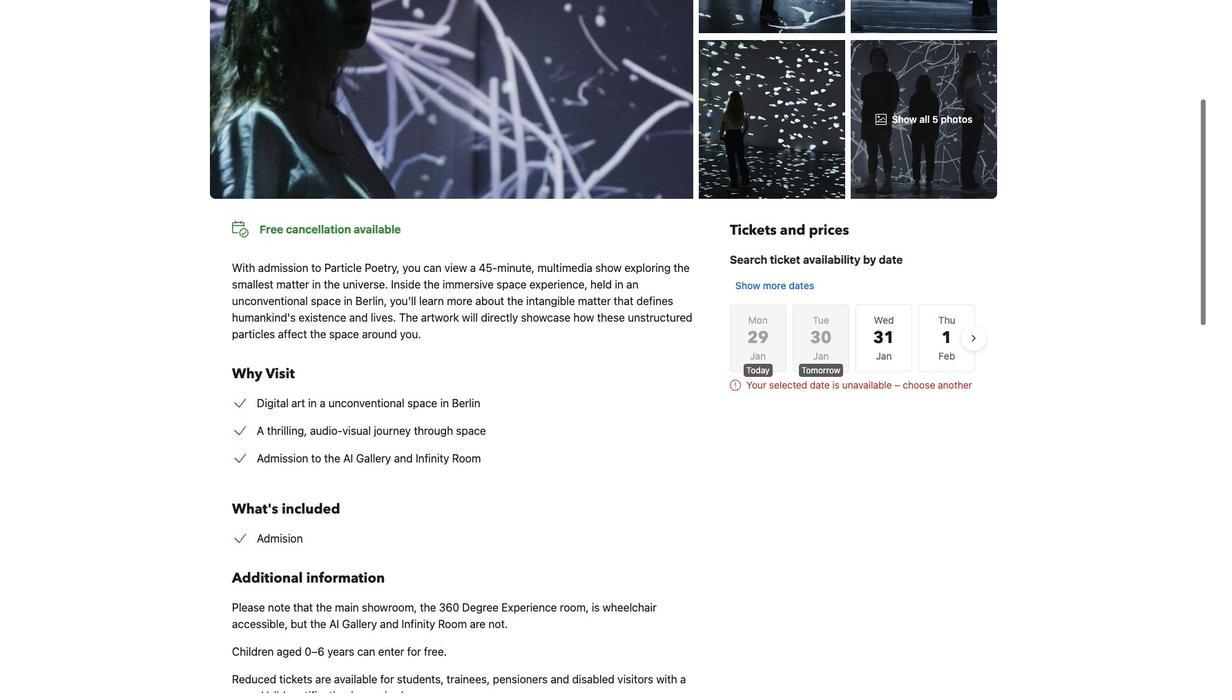 Task type: describe. For each thing, give the bounding box(es) containing it.
art
[[291, 397, 305, 410]]

the down existence
[[310, 328, 326, 341]]

ai inside please note that the main showroom, the 360 degree experience room, is wheelchair accessible, but the ai gallery and infinity room are not.
[[329, 618, 339, 631]]

information
[[306, 569, 385, 588]]

humankind's
[[232, 312, 296, 324]]

another
[[938, 379, 972, 391]]

jan for 29
[[750, 350, 766, 362]]

berlin,
[[356, 295, 387, 307]]

multimedia
[[538, 262, 593, 274]]

thu
[[938, 314, 956, 326]]

and inside with admission to particle poetry, you can view a 45-minute, multimedia show exploring the smallest matter in the universe. inside the immersive space experience, held in an unconventional space in berlin, you'll learn more about the intangible matter that defines humankind's existence and lives. the artwork will directly showcase how these unstructured particles affect the space around you.
[[349, 312, 368, 324]]

note
[[268, 602, 290, 614]]

these
[[597, 312, 625, 324]]

through
[[414, 425, 453, 437]]

tickets
[[279, 673, 313, 686]]

choose
[[903, 379, 935, 391]]

29
[[748, 327, 769, 350]]

feb
[[939, 350, 955, 362]]

in left berlin,
[[344, 295, 353, 307]]

prices
[[809, 221, 849, 240]]

thrilling,
[[267, 425, 307, 437]]

unstructured
[[628, 312, 693, 324]]

0 horizontal spatial a
[[320, 397, 326, 410]]

smallest
[[232, 278, 274, 291]]

intangible
[[526, 295, 575, 307]]

valid
[[261, 690, 286, 693]]

digital
[[257, 397, 289, 410]]

additional information
[[232, 569, 385, 588]]

a thrilling, audio-visual journey through space
[[257, 425, 486, 437]]

search
[[730, 253, 768, 266]]

visit
[[266, 365, 295, 383]]

you.
[[400, 328, 421, 341]]

a
[[257, 425, 264, 437]]

and inside please note that the main showroom, the 360 degree experience room, is wheelchair accessible, but the ai gallery and infinity room are not.
[[380, 618, 399, 631]]

more inside with admission to particle poetry, you can view a 45-minute, multimedia show exploring the smallest matter in the universe. inside the immersive space experience, held in an unconventional space in berlin, you'll learn more about the intangible matter that defines humankind's existence and lives. the artwork will directly showcase how these unstructured particles affect the space around you.
[[447, 295, 473, 307]]

and inside reduced tickets are available for students, trainees, pensioners and disabled visitors with a pass. valid certification is required.
[[551, 673, 570, 686]]

45-
[[479, 262, 497, 274]]

directly
[[481, 312, 518, 324]]

minute,
[[497, 262, 535, 274]]

children
[[232, 646, 274, 658]]

in up existence
[[312, 278, 321, 291]]

wheelchair
[[603, 602, 657, 614]]

0 vertical spatial gallery
[[356, 452, 391, 465]]

0 vertical spatial room
[[452, 452, 481, 465]]

but
[[291, 618, 307, 631]]

experience,
[[530, 278, 588, 291]]

why
[[232, 365, 263, 383]]

360
[[439, 602, 459, 614]]

visitors
[[618, 673, 654, 686]]

tue
[[813, 314, 829, 326]]

tomorrow
[[802, 365, 841, 376]]

and up ticket
[[780, 221, 806, 240]]

admission to the ai gallery and infinity room
[[257, 452, 481, 465]]

reduced
[[232, 673, 276, 686]]

room,
[[560, 602, 589, 614]]

universe.
[[343, 278, 388, 291]]

thu 1 feb
[[938, 314, 956, 362]]

unavailable
[[842, 379, 892, 391]]

1 horizontal spatial for
[[407, 646, 421, 658]]

the right the exploring on the top right of page
[[674, 262, 690, 274]]

all
[[920, 113, 930, 125]]

journey
[[374, 425, 411, 437]]

are inside please note that the main showroom, the 360 degree experience room, is wheelchair accessible, but the ai gallery and infinity room are not.
[[470, 618, 486, 631]]

your
[[747, 379, 767, 391]]

and down 'journey'
[[394, 452, 413, 465]]

1 horizontal spatial unconventional
[[329, 397, 405, 410]]

certification
[[289, 690, 348, 693]]

about
[[475, 295, 504, 307]]

search ticket availability by date
[[730, 253, 903, 266]]

is inside please note that the main showroom, the 360 degree experience room, is wheelchair accessible, but the ai gallery and infinity room are not.
[[592, 602, 600, 614]]

trainees,
[[447, 673, 490, 686]]

existence
[[299, 312, 346, 324]]

that inside please note that the main showroom, the 360 degree experience room, is wheelchair accessible, but the ai gallery and infinity room are not.
[[293, 602, 313, 614]]

with
[[656, 673, 677, 686]]

show for show all 5 photos
[[892, 113, 917, 125]]

31
[[873, 327, 895, 350]]

mon 29 jan today
[[747, 314, 770, 376]]

audio-
[[310, 425, 342, 437]]

by
[[863, 253, 876, 266]]

showcase
[[521, 312, 571, 324]]

admission
[[258, 262, 309, 274]]

today
[[747, 365, 770, 376]]

years
[[327, 646, 354, 658]]

free cancellation available
[[260, 223, 401, 236]]

poetry,
[[365, 262, 400, 274]]

gallery inside please note that the main showroom, the 360 degree experience room, is wheelchair accessible, but the ai gallery and infinity room are not.
[[342, 618, 377, 631]]

1 vertical spatial can
[[357, 646, 375, 658]]

the left main
[[316, 602, 332, 614]]

digital art in a unconventional space in berlin
[[257, 397, 480, 410]]

disabled
[[572, 673, 615, 686]]

pensioners
[[493, 673, 548, 686]]

around
[[362, 328, 397, 341]]

2 horizontal spatial is
[[833, 379, 840, 391]]

the down audio-
[[324, 452, 340, 465]]

you
[[403, 262, 421, 274]]

tue 30 jan tomorrow
[[802, 314, 841, 376]]

for inside reduced tickets are available for students, trainees, pensioners and disabled visitors with a pass. valid certification is required.
[[380, 673, 394, 686]]

included
[[282, 500, 340, 519]]

berlin
[[452, 397, 480, 410]]

learn
[[419, 295, 444, 307]]

show more dates button
[[730, 274, 820, 298]]

1 vertical spatial matter
[[578, 295, 611, 307]]

the
[[399, 312, 418, 324]]



Task type: locate. For each thing, give the bounding box(es) containing it.
1 horizontal spatial matter
[[578, 295, 611, 307]]

unconventional up a thrilling, audio-visual journey through space on the bottom of page
[[329, 397, 405, 410]]

matter
[[276, 278, 309, 291], [578, 295, 611, 307]]

with admission to particle poetry, you can view a 45-minute, multimedia show exploring the smallest matter in the universe. inside the immersive space experience, held in an unconventional space in berlin, you'll learn more about the intangible matter that defines humankind's existence and lives. the artwork will directly showcase how these unstructured particles affect the space around you.
[[232, 262, 693, 341]]

to down audio-
[[311, 452, 321, 465]]

the left the 360
[[420, 602, 436, 614]]

available up required. in the bottom left of the page
[[334, 673, 377, 686]]

particles
[[232, 328, 275, 341]]

is left required. in the bottom left of the page
[[351, 690, 359, 693]]

room down through at bottom
[[452, 452, 481, 465]]

ai down visual at left bottom
[[343, 452, 353, 465]]

main
[[335, 602, 359, 614]]

are down degree
[[470, 618, 486, 631]]

1 vertical spatial a
[[320, 397, 326, 410]]

can right you
[[424, 262, 442, 274]]

0 horizontal spatial can
[[357, 646, 375, 658]]

show left all
[[892, 113, 917, 125]]

for left free.
[[407, 646, 421, 658]]

tickets
[[730, 221, 777, 240]]

artwork
[[421, 312, 459, 324]]

1 vertical spatial more
[[447, 295, 473, 307]]

1 horizontal spatial that
[[614, 295, 634, 307]]

a
[[470, 262, 476, 274], [320, 397, 326, 410], [680, 673, 686, 686]]

experience
[[502, 602, 557, 614]]

ai down main
[[329, 618, 339, 631]]

0 vertical spatial infinity
[[416, 452, 449, 465]]

dates
[[789, 280, 814, 291]]

1 horizontal spatial more
[[763, 280, 786, 291]]

can
[[424, 262, 442, 274], [357, 646, 375, 658]]

1 vertical spatial infinity
[[402, 618, 435, 631]]

0 horizontal spatial unconventional
[[232, 295, 308, 307]]

selected
[[769, 379, 808, 391]]

infinity inside please note that the main showroom, the 360 degree experience room, is wheelchair accessible, but the ai gallery and infinity room are not.
[[402, 618, 435, 631]]

that down an
[[614, 295, 634, 307]]

show
[[596, 262, 622, 274]]

available inside reduced tickets are available for students, trainees, pensioners and disabled visitors with a pass. valid certification is required.
[[334, 673, 377, 686]]

held
[[591, 278, 612, 291]]

infinity up free.
[[402, 618, 435, 631]]

1 horizontal spatial date
[[879, 253, 903, 266]]

is
[[833, 379, 840, 391], [592, 602, 600, 614], [351, 690, 359, 693]]

available
[[354, 223, 401, 236], [334, 673, 377, 686]]

1 vertical spatial room
[[438, 618, 467, 631]]

2 horizontal spatial jan
[[876, 350, 892, 362]]

0 vertical spatial to
[[311, 262, 321, 274]]

aged
[[277, 646, 302, 658]]

lives.
[[371, 312, 396, 324]]

1 vertical spatial to
[[311, 452, 321, 465]]

2 vertical spatial a
[[680, 673, 686, 686]]

jan inside the tue 30 jan tomorrow
[[813, 350, 829, 362]]

available up poetry,
[[354, 223, 401, 236]]

unconventional
[[232, 295, 308, 307], [329, 397, 405, 410]]

not.
[[489, 618, 508, 631]]

the up directly
[[507, 295, 523, 307]]

a inside reduced tickets are available for students, trainees, pensioners and disabled visitors with a pass. valid certification is required.
[[680, 673, 686, 686]]

affect
[[278, 328, 307, 341]]

gallery
[[356, 452, 391, 465], [342, 618, 377, 631]]

room
[[452, 452, 481, 465], [438, 618, 467, 631]]

is inside reduced tickets are available for students, trainees, pensioners and disabled visitors with a pass. valid certification is required.
[[351, 690, 359, 693]]

1 vertical spatial gallery
[[342, 618, 377, 631]]

a right with
[[680, 673, 686, 686]]

1 vertical spatial unconventional
[[329, 397, 405, 410]]

1 vertical spatial are
[[315, 673, 331, 686]]

jan inside mon 29 jan today
[[750, 350, 766, 362]]

infinity down through at bottom
[[416, 452, 449, 465]]

0 vertical spatial can
[[424, 262, 442, 274]]

is right the room,
[[592, 602, 600, 614]]

0 vertical spatial unconventional
[[232, 295, 308, 307]]

1 horizontal spatial show
[[892, 113, 917, 125]]

the down particle in the left of the page
[[324, 278, 340, 291]]

additional
[[232, 569, 303, 588]]

space up through at bottom
[[407, 397, 437, 410]]

children aged 0–6 years can enter for free.
[[232, 646, 447, 658]]

to left particle in the left of the page
[[311, 262, 321, 274]]

more inside show more dates button
[[763, 280, 786, 291]]

1 horizontal spatial ai
[[343, 452, 353, 465]]

infinity
[[416, 452, 449, 465], [402, 618, 435, 631]]

2 jan from the left
[[813, 350, 829, 362]]

a right 'art'
[[320, 397, 326, 410]]

gallery down a thrilling, audio-visual journey through space on the bottom of page
[[356, 452, 391, 465]]

0 vertical spatial a
[[470, 262, 476, 274]]

room down the 360
[[438, 618, 467, 631]]

required.
[[362, 690, 407, 693]]

0 horizontal spatial is
[[351, 690, 359, 693]]

ai
[[343, 452, 353, 465], [329, 618, 339, 631]]

a inside with admission to particle poetry, you can view a 45-minute, multimedia show exploring the smallest matter in the universe. inside the immersive space experience, held in an unconventional space in berlin, you'll learn more about the intangible matter that defines humankind's existence and lives. the artwork will directly showcase how these unstructured particles affect the space around you.
[[470, 262, 476, 274]]

in left an
[[615, 278, 624, 291]]

show inside button
[[736, 280, 761, 291]]

reduced tickets are available for students, trainees, pensioners and disabled visitors with a pass. valid certification is required.
[[232, 673, 686, 693]]

gallery down main
[[342, 618, 377, 631]]

can inside with admission to particle poetry, you can view a 45-minute, multimedia show exploring the smallest matter in the universe. inside the immersive space experience, held in an unconventional space in berlin, you'll learn more about the intangible matter that defines humankind's existence and lives. the artwork will directly showcase how these unstructured particles affect the space around you.
[[424, 262, 442, 274]]

space up existence
[[311, 295, 341, 307]]

1
[[942, 327, 952, 350]]

for up required. in the bottom left of the page
[[380, 673, 394, 686]]

0 horizontal spatial that
[[293, 602, 313, 614]]

0 horizontal spatial jan
[[750, 350, 766, 362]]

jan for 30
[[813, 350, 829, 362]]

jan inside "wed 31 jan"
[[876, 350, 892, 362]]

and down berlin,
[[349, 312, 368, 324]]

0 vertical spatial show
[[892, 113, 917, 125]]

mon
[[748, 314, 768, 326]]

0 vertical spatial ai
[[343, 452, 353, 465]]

2 to from the top
[[311, 452, 321, 465]]

what's
[[232, 500, 278, 519]]

particle
[[324, 262, 362, 274]]

1 vertical spatial is
[[592, 602, 600, 614]]

space down the berlin
[[456, 425, 486, 437]]

students,
[[397, 673, 444, 686]]

1 horizontal spatial jan
[[813, 350, 829, 362]]

1 vertical spatial date
[[810, 379, 830, 391]]

date right by on the top right of page
[[879, 253, 903, 266]]

show for show more dates
[[736, 280, 761, 291]]

0 vertical spatial is
[[833, 379, 840, 391]]

1 vertical spatial for
[[380, 673, 394, 686]]

unconventional inside with admission to particle poetry, you can view a 45-minute, multimedia show exploring the smallest matter in the universe. inside the immersive space experience, held in an unconventional space in berlin, you'll learn more about the intangible matter that defines humankind's existence and lives. the artwork will directly showcase how these unstructured particles affect the space around you.
[[232, 295, 308, 307]]

matter down admission
[[276, 278, 309, 291]]

you'll
[[390, 295, 416, 307]]

show more dates
[[736, 280, 814, 291]]

0 horizontal spatial matter
[[276, 278, 309, 291]]

0 vertical spatial for
[[407, 646, 421, 658]]

date down tomorrow
[[810, 379, 830, 391]]

0 vertical spatial are
[[470, 618, 486, 631]]

that up but
[[293, 602, 313, 614]]

5
[[933, 113, 939, 125]]

visual
[[342, 425, 371, 437]]

are up certification
[[315, 673, 331, 686]]

to inside with admission to particle poetry, you can view a 45-minute, multimedia show exploring the smallest matter in the universe. inside the immersive space experience, held in an unconventional space in berlin, you'll learn more about the intangible matter that defines humankind's existence and lives. the artwork will directly showcase how these unstructured particles affect the space around you.
[[311, 262, 321, 274]]

cancellation
[[286, 223, 351, 236]]

–
[[895, 379, 900, 391]]

1 horizontal spatial are
[[470, 618, 486, 631]]

can left enter
[[357, 646, 375, 658]]

space down minute,
[[497, 278, 527, 291]]

wed 31 jan
[[873, 314, 895, 362]]

0 horizontal spatial are
[[315, 673, 331, 686]]

1 jan from the left
[[750, 350, 766, 362]]

0 horizontal spatial ai
[[329, 618, 339, 631]]

in left the berlin
[[440, 397, 449, 410]]

for
[[407, 646, 421, 658], [380, 673, 394, 686]]

1 vertical spatial available
[[334, 673, 377, 686]]

that inside with admission to particle poetry, you can view a 45-minute, multimedia show exploring the smallest matter in the universe. inside the immersive space experience, held in an unconventional space in berlin, you'll learn more about the intangible matter that defines humankind's existence and lives. the artwork will directly showcase how these unstructured particles affect the space around you.
[[614, 295, 634, 307]]

enter
[[378, 646, 404, 658]]

0 vertical spatial available
[[354, 223, 401, 236]]

0 vertical spatial date
[[879, 253, 903, 266]]

please
[[232, 602, 265, 614]]

region
[[719, 298, 986, 379]]

0–6
[[305, 646, 325, 658]]

0 horizontal spatial for
[[380, 673, 394, 686]]

2 horizontal spatial a
[[680, 673, 686, 686]]

photos
[[941, 113, 973, 125]]

0 vertical spatial more
[[763, 280, 786, 291]]

space down existence
[[329, 328, 359, 341]]

show
[[892, 113, 917, 125], [736, 280, 761, 291]]

show down the search
[[736, 280, 761, 291]]

more left dates
[[763, 280, 786, 291]]

the up learn
[[424, 278, 440, 291]]

1 vertical spatial ai
[[329, 618, 339, 631]]

jan up "today"
[[750, 350, 766, 362]]

defines
[[637, 295, 673, 307]]

availability
[[803, 253, 861, 266]]

1 horizontal spatial can
[[424, 262, 442, 274]]

1 vertical spatial that
[[293, 602, 313, 614]]

admision
[[257, 533, 303, 545]]

0 vertical spatial matter
[[276, 278, 309, 291]]

tickets and prices
[[730, 221, 849, 240]]

with
[[232, 262, 255, 274]]

more down immersive
[[447, 295, 473, 307]]

0 vertical spatial that
[[614, 295, 634, 307]]

a left 45-
[[470, 262, 476, 274]]

jan up tomorrow
[[813, 350, 829, 362]]

and
[[780, 221, 806, 240], [349, 312, 368, 324], [394, 452, 413, 465], [380, 618, 399, 631], [551, 673, 570, 686]]

1 vertical spatial show
[[736, 280, 761, 291]]

and left disabled
[[551, 673, 570, 686]]

accessible,
[[232, 618, 288, 631]]

are inside reduced tickets are available for students, trainees, pensioners and disabled visitors with a pass. valid certification is required.
[[315, 673, 331, 686]]

1 to from the top
[[311, 262, 321, 274]]

please note that the main showroom, the 360 degree experience room, is wheelchair accessible, but the ai gallery and infinity room are not.
[[232, 602, 657, 631]]

how
[[574, 312, 594, 324]]

2 vertical spatial is
[[351, 690, 359, 693]]

30
[[810, 327, 832, 350]]

admission
[[257, 452, 308, 465]]

unconventional up humankind's
[[232, 295, 308, 307]]

matter down held
[[578, 295, 611, 307]]

the right but
[[310, 618, 326, 631]]

why visit
[[232, 365, 295, 383]]

3 jan from the left
[[876, 350, 892, 362]]

0 horizontal spatial more
[[447, 295, 473, 307]]

showroom,
[[362, 602, 417, 614]]

the
[[674, 262, 690, 274], [324, 278, 340, 291], [424, 278, 440, 291], [507, 295, 523, 307], [310, 328, 326, 341], [324, 452, 340, 465], [316, 602, 332, 614], [420, 602, 436, 614], [310, 618, 326, 631]]

region containing 29
[[719, 298, 986, 379]]

to
[[311, 262, 321, 274], [311, 452, 321, 465]]

are
[[470, 618, 486, 631], [315, 673, 331, 686]]

in right 'art'
[[308, 397, 317, 410]]

room inside please note that the main showroom, the 360 degree experience room, is wheelchair accessible, but the ai gallery and infinity room are not.
[[438, 618, 467, 631]]

1 horizontal spatial a
[[470, 262, 476, 274]]

view
[[445, 262, 467, 274]]

an
[[627, 278, 639, 291]]

is down tomorrow
[[833, 379, 840, 391]]

jan down 31
[[876, 350, 892, 362]]

0 horizontal spatial date
[[810, 379, 830, 391]]

1 horizontal spatial is
[[592, 602, 600, 614]]

0 horizontal spatial show
[[736, 280, 761, 291]]

immersive
[[443, 278, 494, 291]]

what's included
[[232, 500, 340, 519]]

and down showroom, on the left bottom
[[380, 618, 399, 631]]



Task type: vqa. For each thing, say whether or not it's contained in the screenshot.
more
yes



